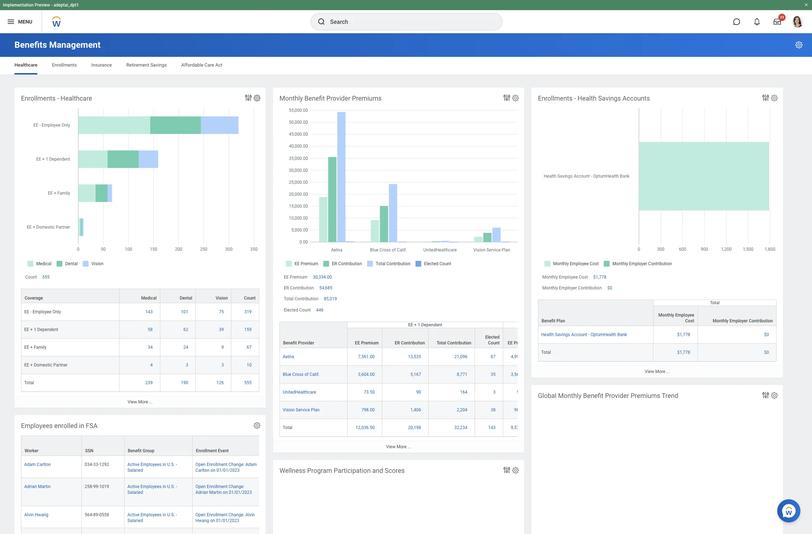 Task type: locate. For each thing, give the bounding box(es) containing it.
benefit for benefit group
[[128, 449, 142, 454]]

ee up er contribution popup button
[[408, 323, 413, 328]]

32,234 button
[[455, 425, 469, 431]]

ee - employee only
[[24, 310, 61, 315], [561, 323, 599, 328]]

savings inside row
[[555, 333, 571, 338]]

elected
[[284, 308, 298, 313], [486, 335, 500, 340]]

1 open from the top
[[196, 463, 206, 468]]

1 vertical spatial ee - employee only
[[561, 323, 599, 328]]

dependent up family
[[37, 328, 58, 333]]

ee inside 'popup button'
[[408, 323, 413, 328]]

1 vertical spatial er
[[395, 341, 400, 346]]

3 salaried from the top
[[128, 519, 143, 524]]

fsa
[[86, 422, 98, 430]]

menu button
[[0, 10, 42, 33]]

on for martin
[[223, 491, 228, 496]]

row containing adam carlton
[[21, 457, 425, 479]]

555
[[42, 275, 50, 280], [244, 381, 252, 386]]

ee - employee only inside row
[[24, 310, 61, 315]]

view for savings
[[645, 370, 655, 375]]

adrian up open enrollment change: alvin hwang on 01/01/2023 link
[[196, 491, 208, 496]]

savings for retirement savings
[[151, 62, 167, 68]]

1 horizontal spatial ee premium
[[355, 341, 379, 346]]

on inside 'open enrollment change: alvin hwang on 01/01/2023'
[[210, 519, 215, 524]]

elected count up 35
[[486, 335, 500, 346]]

ssn button
[[82, 437, 124, 456]]

active employees in u.s. - salaried link for 034-33-1292
[[128, 461, 177, 474]]

only up health savings account - optumhealth bank link
[[590, 323, 599, 328]]

retirement savings
[[126, 62, 167, 68]]

3 down 35 button
[[494, 390, 496, 395]]

open down enrollment event
[[196, 463, 206, 468]]

2 horizontal spatial view more ...
[[645, 370, 670, 375]]

0 vertical spatial martin
[[38, 485, 51, 490]]

enrollments for enrollments - healthcare
[[21, 95, 56, 102]]

2 horizontal spatial savings
[[599, 95, 621, 102]]

total button
[[654, 301, 777, 306]]

143 button down 38
[[489, 425, 497, 431]]

+ up er contribution popup button
[[414, 323, 417, 328]]

3 active from the top
[[128, 513, 140, 518]]

benefit group
[[128, 449, 155, 454]]

$1,778 for $0
[[594, 275, 607, 280]]

ee - employee only down coverage on the bottom of the page
[[24, 310, 61, 315]]

1 adam from the left
[[24, 463, 36, 468]]

1 vertical spatial cost
[[686, 319, 695, 324]]

159 button
[[244, 327, 253, 333]]

3 inside monthly benefit provider premiums element
[[494, 390, 496, 395]]

1 change: from the top
[[229, 463, 245, 468]]

01/01/2023 down open enrollment change: adrian martin on 01/01/2023
[[216, 519, 239, 524]]

67
[[247, 345, 252, 350], [491, 355, 496, 360]]

1 vertical spatial view more ... link
[[14, 396, 266, 408]]

1 horizontal spatial health
[[578, 95, 597, 102]]

total element right 4,994.00 button
[[542, 349, 551, 356]]

open
[[196, 463, 206, 468], [196, 485, 206, 490], [196, 513, 206, 518]]

... inside enrollments - health savings accounts element
[[667, 370, 670, 375]]

family
[[34, 345, 47, 350]]

tab list inside "benefits management" main content
[[7, 57, 805, 75]]

event
[[218, 449, 229, 454]]

row containing ee + family
[[21, 339, 259, 357]]

benefit for benefit plan
[[542, 319, 556, 324]]

active for 258-99-1019
[[128, 485, 140, 490]]

ee + 1 dependent up er contribution popup button
[[408, 323, 443, 328]]

salaried for 564-89-0558
[[128, 519, 143, 524]]

configure enrollments - health savings accounts image
[[771, 94, 779, 102]]

143 down 38
[[489, 426, 496, 431]]

1 vertical spatial adrian
[[196, 491, 208, 496]]

dental column header
[[160, 289, 196, 304]]

martin inside open enrollment change: adrian martin on 01/01/2023
[[209, 491, 222, 496]]

enrollments
[[52, 62, 77, 68], [21, 95, 56, 102], [538, 95, 573, 102]]

row containing aetna
[[280, 348, 813, 366]]

change: inside open enrollment change: adrian martin on 01/01/2023
[[229, 485, 245, 490]]

1 horizontal spatial plan
[[557, 319, 566, 324]]

row containing vision service plan
[[280, 402, 813, 419]]

39 button
[[219, 327, 225, 333]]

group
[[143, 449, 155, 454]]

row containing elected count
[[280, 322, 813, 349]]

enrollment down open enrollment change: adam carlton on 01/01/2023
[[207, 485, 228, 490]]

total contribution up 21,096
[[437, 341, 472, 346]]

more up scores
[[397, 445, 407, 450]]

1 alvin from the left
[[24, 513, 34, 518]]

open inside 'open enrollment change: alvin hwang on 01/01/2023'
[[196, 513, 206, 518]]

1 ee premium button from the left
[[348, 329, 382, 348]]

+ up ee + family
[[30, 328, 33, 333]]

0 horizontal spatial ...
[[149, 400, 153, 405]]

1 active employees in u.s. - salaried link from the top
[[128, 461, 177, 474]]

0 horizontal spatial 143 button
[[145, 310, 154, 315]]

2 active from the top
[[128, 485, 140, 490]]

change: for adam
[[229, 463, 245, 468]]

ee for ee premium popup button within the column header
[[355, 341, 360, 346]]

0 vertical spatial $1,778 button
[[594, 275, 608, 281]]

3 open from the top
[[196, 513, 206, 518]]

on down open enrollment change: adrian martin on 01/01/2023
[[210, 519, 215, 524]]

1 horizontal spatial hwang
[[196, 519, 209, 524]]

62
[[184, 328, 188, 333]]

insurance
[[91, 62, 112, 68]]

1 horizontal spatial provider
[[327, 95, 351, 102]]

ee premium button up 7,561.00
[[348, 329, 382, 348]]

on inside open enrollment change: adam carlton on 01/01/2023
[[211, 469, 216, 474]]

configure and view chart data image left configure wellness program participation and scores icon
[[503, 466, 512, 475]]

1 vertical spatial open
[[196, 485, 206, 490]]

plan
[[557, 319, 566, 324], [311, 408, 320, 413]]

0 horizontal spatial vision
[[216, 296, 228, 301]]

plan inside monthly benefit provider premiums element
[[311, 408, 320, 413]]

only
[[53, 310, 61, 315], [590, 323, 599, 328]]

01/01/2023 for hwang
[[216, 519, 239, 524]]

0 vertical spatial 555 button
[[42, 275, 51, 281]]

er contribution down 30,334.00
[[284, 286, 314, 291]]

count left 446
[[299, 308, 311, 313]]

... for savings
[[667, 370, 670, 375]]

employee inside "enrollments - healthcare" element
[[33, 310, 51, 315]]

21,096 button
[[455, 354, 469, 360]]

employees for 258-99-1019
[[141, 485, 162, 490]]

open inside open enrollment change: adam carlton on 01/01/2023
[[196, 463, 206, 468]]

58 button
[[148, 327, 154, 333]]

0 horizontal spatial total element
[[283, 424, 293, 431]]

1 horizontal spatial cost
[[686, 319, 695, 324]]

plan up health savings account - optumhealth bank link
[[557, 319, 566, 324]]

1 horizontal spatial vision
[[283, 408, 295, 413]]

row containing ee - employee only
[[21, 304, 259, 321]]

3 button down 35 button
[[494, 390, 497, 396]]

... down 20,198
[[408, 445, 411, 450]]

... inside monthly benefit provider premiums element
[[408, 445, 411, 450]]

count up 35
[[488, 341, 500, 346]]

view more ... down 239
[[128, 400, 153, 405]]

... for premiums
[[408, 445, 411, 450]]

elected count inside elected count popup button
[[486, 335, 500, 346]]

monthly
[[280, 95, 303, 102], [543, 275, 558, 280], [543, 286, 558, 291], [659, 313, 675, 318], [713, 319, 729, 324], [559, 392, 582, 400]]

configure monthly benefit provider premiums image
[[512, 94, 520, 102]]

er contribution inside popup button
[[395, 341, 425, 346]]

configure and view chart data image left 'configure enrollments - health savings accounts' image
[[762, 93, 771, 102]]

more inside monthly benefit provider premiums element
[[397, 445, 407, 450]]

1 vertical spatial active employees in u.s. - salaried
[[128, 485, 177, 496]]

- inside menu banner
[[51, 3, 53, 8]]

enrollment inside 'open enrollment change: alvin hwang on 01/01/2023'
[[207, 513, 228, 518]]

1 vertical spatial u.s.
[[167, 485, 175, 490]]

0 horizontal spatial view
[[128, 400, 137, 405]]

2 open from the top
[[196, 485, 206, 490]]

1 up er contribution popup button
[[418, 323, 420, 328]]

in for 564-89-0558
[[163, 513, 166, 518]]

1 vertical spatial view
[[128, 400, 137, 405]]

2 horizontal spatial more
[[656, 370, 666, 375]]

2 change: from the top
[[229, 485, 245, 490]]

open inside open enrollment change: adrian martin on 01/01/2023
[[196, 485, 206, 490]]

benefit inside benefit plan popup button
[[542, 319, 556, 324]]

elected count column header
[[475, 322, 504, 349]]

1 horizontal spatial 143 button
[[489, 425, 497, 431]]

12,036.50 button
[[356, 425, 376, 431]]

total inside popup button
[[437, 341, 447, 346]]

2 horizontal spatial view
[[645, 370, 655, 375]]

vision up 75
[[216, 296, 228, 301]]

contribution inside 'popup button'
[[749, 319, 774, 324]]

... inside "enrollments - healthcare" element
[[149, 400, 153, 405]]

enrollment
[[196, 449, 217, 454], [207, 463, 228, 468], [207, 485, 228, 490], [207, 513, 228, 518]]

configure and view chart data image
[[244, 93, 253, 102], [762, 93, 771, 102], [762, 391, 771, 400], [503, 466, 512, 475]]

row containing blue cross of calif.
[[280, 366, 813, 384]]

change:
[[229, 463, 245, 468], [229, 485, 245, 490], [229, 513, 245, 518]]

1 horizontal spatial ee + 1 dependent
[[408, 323, 443, 328]]

row containing coverage
[[21, 289, 259, 304]]

2 vertical spatial savings
[[555, 333, 571, 338]]

hwang inside alvin hwang link
[[35, 513, 48, 518]]

savings for health savings account - optumhealth bank
[[555, 333, 571, 338]]

1 vertical spatial monthly employer contribution
[[713, 319, 774, 324]]

only inside row
[[53, 310, 61, 315]]

more inside enrollments - health savings accounts element
[[656, 370, 666, 375]]

adrian down adam carlton
[[24, 485, 37, 490]]

2 active employees in u.s. - salaried link from the top
[[128, 483, 177, 496]]

u.s. for open enrollment change: alvin hwang on 01/01/2023
[[167, 513, 175, 518]]

more down 239
[[138, 400, 148, 405]]

ee + 1 dependent up family
[[24, 328, 58, 333]]

ee for row containing ee + domestic partner
[[24, 363, 29, 368]]

126 button
[[217, 381, 225, 386]]

adam inside open enrollment change: adam carlton on 01/01/2023
[[246, 463, 257, 468]]

employees for 564-89-0558
[[141, 513, 162, 518]]

adam down enrollment event "popup button"
[[246, 463, 257, 468]]

1 active from the top
[[128, 463, 140, 468]]

enrollment inside open enrollment change: adam carlton on 01/01/2023
[[207, 463, 228, 468]]

0 horizontal spatial ee premium button
[[348, 329, 382, 348]]

2 horizontal spatial provider
[[605, 392, 630, 400]]

elected count
[[284, 308, 311, 313], [486, 335, 500, 346]]

view more ... link inside monthly benefit provider premiums element
[[273, 441, 525, 453]]

1 horizontal spatial view more ...
[[386, 445, 411, 450]]

555 button up coverage on the bottom of the page
[[42, 275, 51, 281]]

view inside enrollments - health savings accounts element
[[645, 370, 655, 375]]

3 u.s. from the top
[[167, 513, 175, 518]]

ee inside column header
[[355, 341, 360, 346]]

er
[[284, 286, 289, 291], [395, 341, 400, 346]]

798.00 button
[[362, 408, 376, 413]]

01/01/2023 up the open enrollment change: adrian martin on 01/01/2023 link
[[217, 469, 240, 474]]

on for carlton
[[211, 469, 216, 474]]

54,685
[[320, 286, 333, 291]]

0 vertical spatial more
[[656, 370, 666, 375]]

555 button down 10
[[244, 381, 253, 386]]

benefit group column header
[[125, 436, 193, 457]]

configure and view chart data image inside "enrollments - healthcare" element
[[244, 93, 253, 102]]

carlton down enrollment event
[[196, 469, 210, 474]]

view inside monthly benefit provider premiums element
[[386, 445, 396, 450]]

alvin inside 'open enrollment change: alvin hwang on 01/01/2023'
[[246, 513, 255, 518]]

total element down vision service plan
[[283, 424, 293, 431]]

1 vertical spatial 67
[[491, 355, 496, 360]]

row containing health savings account - optumhealth bank
[[538, 327, 777, 344]]

enrollment inside open enrollment change: adrian martin on 01/01/2023
[[207, 485, 228, 490]]

1 u.s. from the top
[[167, 463, 175, 468]]

monthly employer contribution down total "popup button"
[[713, 319, 774, 324]]

cell
[[82, 529, 125, 535], [125, 529, 193, 535], [193, 529, 261, 535]]

elected inside popup button
[[486, 335, 500, 340]]

1 vertical spatial savings
[[599, 95, 621, 102]]

85,019 button
[[324, 297, 338, 302]]

salaried for 258-99-1019
[[128, 491, 143, 496]]

0 horizontal spatial ee - employee only
[[24, 310, 61, 315]]

u.s. for open enrollment change: adam carlton on 01/01/2023
[[167, 463, 175, 468]]

01/01/2023 inside open enrollment change: adrian martin on 01/01/2023
[[229, 491, 252, 496]]

0 horizontal spatial elected count
[[284, 308, 311, 313]]

row containing alvin hwang
[[21, 507, 425, 529]]

90
[[416, 390, 421, 395]]

101 button
[[181, 310, 189, 315]]

open for open enrollment change: adam carlton on 01/01/2023
[[196, 463, 206, 468]]

2 vertical spatial salaried
[[128, 519, 143, 524]]

1 vertical spatial martin
[[209, 491, 222, 496]]

monthly employee cost inside popup button
[[659, 313, 695, 324]]

configure and view chart data image for enrollments - health savings accounts
[[762, 93, 771, 102]]

martin
[[38, 485, 51, 490], [209, 491, 222, 496]]

0 vertical spatial view
[[645, 370, 655, 375]]

active right 1019
[[128, 485, 140, 490]]

143 inside monthly benefit provider premiums element
[[489, 426, 496, 431]]

1 vertical spatial $1,778
[[678, 333, 691, 338]]

2,204
[[457, 408, 468, 413]]

benefit group button
[[125, 437, 192, 456]]

1 vertical spatial view more ...
[[128, 400, 153, 405]]

$1,778 inside row
[[678, 333, 691, 338]]

active down benefit group
[[128, 463, 140, 468]]

1 vertical spatial provider
[[298, 341, 314, 346]]

total contribution up 446
[[284, 297, 319, 302]]

67 inside "enrollments - healthcare" element
[[247, 345, 252, 350]]

2 horizontal spatial 3
[[494, 390, 496, 395]]

view more ... link up the trend
[[532, 366, 784, 378]]

ssn column header
[[82, 436, 125, 457]]

profile logan mcneil image
[[792, 16, 804, 29]]

plan right 'service'
[[311, 408, 320, 413]]

1 horizontal spatial 3 button
[[222, 363, 225, 369]]

2 alvin from the left
[[246, 513, 255, 518]]

vision left 'service'
[[283, 408, 295, 413]]

vision inside vision service plan link
[[283, 408, 295, 413]]

2 u.s. from the top
[[167, 485, 175, 490]]

vision inside vision popup button
[[216, 296, 228, 301]]

view more ... inside enrollments - health savings accounts element
[[645, 370, 670, 375]]

premium for 1st ee premium popup button from the right
[[514, 341, 532, 346]]

0 vertical spatial 67 button
[[247, 345, 253, 351]]

configure and view chart data image left configure enrollments - healthcare icon on the top left
[[244, 93, 253, 102]]

1 cell from the left
[[82, 529, 125, 535]]

total inside "popup button"
[[711, 301, 720, 306]]

0 vertical spatial hwang
[[35, 513, 48, 518]]

total
[[284, 297, 294, 302], [711, 301, 720, 306], [437, 341, 447, 346], [542, 351, 551, 356], [24, 381, 34, 386], [283, 426, 293, 431]]

ee for 1st ee premium popup button from the right
[[508, 341, 513, 346]]

38
[[491, 408, 496, 413]]

555 up coverage on the bottom of the page
[[42, 275, 50, 280]]

1 horizontal spatial dependent
[[422, 323, 443, 328]]

total element
[[542, 349, 551, 356], [283, 424, 293, 431]]

3 down 9 button
[[222, 363, 224, 368]]

3 down 24 button
[[186, 363, 188, 368]]

3 active employees in u.s. - salaried from the top
[[128, 513, 177, 524]]

0 vertical spatial $1,778
[[594, 275, 607, 280]]

1 up ee + family
[[34, 328, 36, 333]]

vision
[[216, 296, 228, 301], [283, 408, 295, 413]]

savings right retirement
[[151, 62, 167, 68]]

view more ...
[[645, 370, 670, 375], [128, 400, 153, 405], [386, 445, 411, 450]]

open down open enrollment change: adrian martin on 01/01/2023
[[196, 513, 206, 518]]

1 vertical spatial on
[[223, 491, 228, 496]]

premium inside ee premium column header
[[361, 341, 379, 346]]

1 salaried from the top
[[128, 469, 143, 474]]

employee inside monthly employee cost
[[676, 313, 695, 318]]

1 vertical spatial 143
[[489, 426, 496, 431]]

1 horizontal spatial carlton
[[196, 469, 210, 474]]

3 button down 9 button
[[222, 363, 225, 369]]

ee premium up 7,561.00
[[355, 341, 379, 346]]

medical
[[141, 296, 157, 301]]

1 vertical spatial premiums
[[631, 392, 661, 400]]

monthly employer contribution up benefit plan popup button
[[543, 286, 602, 291]]

+
[[414, 323, 417, 328], [30, 328, 33, 333], [30, 345, 33, 350], [30, 363, 33, 368]]

962.00 button
[[515, 408, 529, 413]]

67 button up 35
[[491, 354, 497, 360]]

33 button
[[770, 14, 786, 30]]

er contribution button
[[383, 329, 429, 348]]

164 button
[[460, 390, 469, 396]]

+ left domestic at the left bottom of the page
[[30, 363, 33, 368]]

1 horizontal spatial ee - employee only
[[561, 323, 599, 328]]

only inside popup button
[[590, 323, 599, 328]]

monthly inside 'popup button'
[[713, 319, 729, 324]]

ee - employee only button
[[504, 322, 656, 328]]

row containing monthly employee cost
[[538, 306, 777, 327]]

10 button
[[247, 363, 253, 369]]

configure and view chart data image left configure global monthly benefit provider premiums trend image
[[762, 391, 771, 400]]

benefit inside benefit group popup button
[[128, 449, 142, 454]]

justify image
[[7, 17, 15, 26]]

benefit inside benefit provider popup button
[[283, 341, 297, 346]]

active for 564-89-0558
[[128, 513, 140, 518]]

active right 0558 at left
[[128, 513, 140, 518]]

1 inside "enrollments - healthcare" element
[[34, 328, 36, 333]]

10
[[247, 363, 252, 368]]

... down the 239 button
[[149, 400, 153, 405]]

... up the trend
[[667, 370, 670, 375]]

2,204 button
[[457, 408, 469, 413]]

monthly inside popup button
[[659, 313, 675, 318]]

143 button
[[145, 310, 154, 315], [489, 425, 497, 431]]

0 horizontal spatial 3 button
[[186, 363, 189, 369]]

0 vertical spatial 143 button
[[145, 310, 154, 315]]

99-
[[93, 485, 99, 490]]

worker column header
[[21, 436, 82, 457]]

menu
[[18, 19, 32, 25]]

67 button up 10
[[247, 345, 253, 351]]

67 button for 21,096
[[491, 354, 497, 360]]

0 vertical spatial view more ...
[[645, 370, 670, 375]]

1 horizontal spatial premium
[[361, 341, 379, 346]]

38 button
[[491, 408, 497, 413]]

on for hwang
[[210, 519, 215, 524]]

239 button
[[145, 381, 154, 386]]

- inside popup button
[[567, 323, 569, 328]]

tab list containing healthcare
[[7, 57, 805, 75]]

savings down benefit plan
[[555, 333, 571, 338]]

view inside "enrollments - healthcare" element
[[128, 400, 137, 405]]

ee premium
[[284, 275, 308, 280], [355, 341, 379, 346], [508, 341, 532, 346]]

0 horizontal spatial adrian
[[24, 485, 37, 490]]

configure and view chart data image for wellness program participation and scores
[[503, 466, 512, 475]]

2 adam from the left
[[246, 463, 257, 468]]

premium
[[290, 275, 308, 280], [361, 341, 379, 346], [514, 341, 532, 346]]

change: down open enrollment change: adam carlton on 01/01/2023
[[229, 485, 245, 490]]

ee premium button inside column header
[[348, 329, 382, 348]]

143 button down medical
[[145, 310, 154, 315]]

active employees in u.s. - salaried link for 564-89-0558
[[128, 511, 177, 524]]

ee - employee only up account
[[561, 323, 599, 328]]

ee left domestic at the left bottom of the page
[[24, 363, 29, 368]]

01/01/2023 up open enrollment change: alvin hwang on 01/01/2023 link
[[229, 491, 252, 496]]

$0 for the bottommost '$0' button
[[765, 351, 770, 356]]

2 salaried from the top
[[128, 491, 143, 496]]

monthly employer contribution inside 'popup button'
[[713, 319, 774, 324]]

$1,778 button for $1,778
[[678, 332, 692, 338]]

employee
[[559, 275, 578, 280], [33, 310, 51, 315], [676, 313, 695, 318], [570, 323, 589, 328]]

view more ... up scores
[[386, 445, 411, 450]]

67 up 35
[[491, 355, 496, 360]]

on up open enrollment change: alvin hwang on 01/01/2023 link
[[223, 491, 228, 496]]

2 active employees in u.s. - salaried from the top
[[128, 485, 177, 496]]

configure and view chart data image inside global monthly benefit provider premiums trend element
[[762, 391, 771, 400]]

75 button
[[219, 310, 225, 315]]

enrollments - healthcare
[[21, 95, 92, 102]]

martin down adam carlton
[[38, 485, 51, 490]]

total element inside enrollments - health savings accounts element
[[542, 349, 551, 356]]

0 horizontal spatial plan
[[311, 408, 320, 413]]

+ left family
[[30, 345, 33, 350]]

1 vertical spatial employer
[[730, 319, 748, 324]]

2 vertical spatial view more ...
[[386, 445, 411, 450]]

health savings account - optumhealth bank link
[[542, 331, 627, 338]]

798.00
[[362, 408, 375, 413]]

0 horizontal spatial employer
[[559, 286, 577, 291]]

2 vertical spatial active
[[128, 513, 140, 518]]

ee left family
[[24, 345, 29, 350]]

1 vertical spatial vision
[[283, 408, 295, 413]]

change: down event at left
[[229, 463, 245, 468]]

hwang inside 'open enrollment change: alvin hwang on 01/01/2023'
[[196, 519, 209, 524]]

martin up open enrollment change: alvin hwang on 01/01/2023 link
[[209, 491, 222, 496]]

active employees in u.s. - salaried for 1292
[[128, 463, 177, 474]]

more
[[656, 370, 666, 375], [138, 400, 148, 405], [397, 445, 407, 450]]

ee up health savings account - optumhealth bank link
[[561, 323, 566, 328]]

enrollment down enrollment event
[[207, 463, 228, 468]]

on inside open enrollment change: adrian martin on 01/01/2023
[[223, 491, 228, 496]]

1 horizontal spatial monthly employee cost
[[659, 313, 695, 324]]

0 vertical spatial 555
[[42, 275, 50, 280]]

2 vertical spatial ...
[[408, 445, 411, 450]]

benefit provider column header
[[280, 322, 348, 349]]

0 horizontal spatial view more ...
[[128, 400, 153, 405]]

total inside "enrollments - healthcare" element
[[24, 381, 34, 386]]

er contribution column header
[[383, 322, 429, 349]]

view more ... up the trend
[[645, 370, 670, 375]]

aetna link
[[283, 353, 294, 360]]

active employees in u.s. - salaried for 0558
[[128, 513, 177, 524]]

$0 inside row
[[765, 333, 770, 338]]

dependent
[[422, 323, 443, 328], [37, 328, 58, 333]]

benefit for benefit provider
[[283, 341, 297, 346]]

1 vertical spatial ...
[[149, 400, 153, 405]]

1 horizontal spatial total contribution
[[437, 341, 472, 346]]

1 horizontal spatial total element
[[542, 349, 551, 356]]

adam down worker
[[24, 463, 36, 468]]

35
[[491, 372, 496, 377]]

unitedhealthcare
[[283, 390, 316, 395]]

only down coverage popup button
[[53, 310, 61, 315]]

0 horizontal spatial ee + 1 dependent
[[24, 328, 58, 333]]

2 horizontal spatial 3 button
[[494, 390, 497, 396]]

0 vertical spatial 143
[[145, 310, 153, 315]]

1 vertical spatial only
[[590, 323, 599, 328]]

tab list
[[7, 57, 805, 75]]

0 vertical spatial ee - employee only
[[24, 310, 61, 315]]

open enrollment change: adam carlton on 01/01/2023
[[196, 463, 257, 474]]

0 horizontal spatial premiums
[[352, 95, 382, 102]]

dental
[[180, 296, 192, 301]]

1 vertical spatial 555
[[244, 381, 252, 386]]

01/01/2023 inside open enrollment change: adam carlton on 01/01/2023
[[217, 469, 240, 474]]

dependent up "total contribution" popup button
[[422, 323, 443, 328]]

enrollment left event at left
[[196, 449, 217, 454]]

ee premium column header
[[348, 322, 383, 349]]

change: inside open enrollment change: adam carlton on 01/01/2023
[[229, 463, 245, 468]]

ee + 1 dependent inside "enrollments - healthcare" element
[[24, 328, 58, 333]]

0 vertical spatial total contribution
[[284, 297, 319, 302]]

1 horizontal spatial 555 button
[[244, 381, 253, 386]]

2 ee premium button from the left
[[504, 329, 535, 348]]

1 active employees in u.s. - salaried from the top
[[128, 463, 177, 474]]

elected count left 446
[[284, 308, 311, 313]]

2 horizontal spatial ...
[[667, 370, 670, 375]]

1 horizontal spatial elected count
[[486, 335, 500, 346]]

row
[[21, 289, 259, 304], [538, 300, 777, 327], [21, 304, 259, 321], [538, 306, 777, 327], [21, 321, 259, 339], [280, 322, 813, 349], [280, 322, 813, 349], [538, 327, 777, 344], [21, 339, 259, 357], [538, 344, 777, 362], [280, 348, 813, 366], [21, 357, 259, 375], [280, 366, 813, 384], [21, 375, 259, 392], [280, 384, 813, 402], [280, 402, 813, 419], [280, 419, 813, 437], [21, 436, 425, 457], [21, 457, 425, 479], [21, 479, 425, 507], [21, 507, 425, 529], [21, 529, 425, 535]]

premium up 7,561.00 button
[[361, 341, 379, 346]]

90 button
[[416, 390, 422, 396]]

3 active employees in u.s. - salaried link from the top
[[128, 511, 177, 524]]

+ for 4
[[30, 363, 33, 368]]

3 change: from the top
[[229, 513, 245, 518]]

ee down coverage on the bottom of the page
[[24, 310, 29, 315]]

67 down 159 button
[[247, 345, 252, 350]]

active employees in u.s. - salaried link
[[128, 461, 177, 474], [128, 483, 177, 496], [128, 511, 177, 524]]

configure this page image
[[795, 41, 804, 49]]

change: inside 'open enrollment change: alvin hwang on 01/01/2023'
[[229, 513, 245, 518]]

employer down total "popup button"
[[730, 319, 748, 324]]

er inside er contribution popup button
[[395, 341, 400, 346]]

01/01/2023 inside 'open enrollment change: alvin hwang on 01/01/2023'
[[216, 519, 239, 524]]

1 horizontal spatial view
[[386, 445, 396, 450]]

ee premium up 4,994.00
[[508, 341, 532, 346]]

only for row containing ee - employee only
[[53, 310, 61, 315]]

ee up 4,994.00
[[508, 341, 513, 346]]

67 inside monthly benefit provider premiums element
[[491, 355, 496, 360]]

$0 for '$0' button to the middle
[[765, 333, 770, 338]]

more up the trend
[[656, 370, 666, 375]]

enrollment down open enrollment change: adrian martin on 01/01/2023
[[207, 513, 228, 518]]

ee - employee only inside popup button
[[561, 323, 599, 328]]

premium up 4,994.00 button
[[514, 341, 532, 346]]

carlton down worker
[[37, 463, 51, 468]]

13,535
[[408, 355, 421, 360]]

view more ... inside monthly benefit provider premiums element
[[386, 445, 411, 450]]

67 button inside "enrollments - healthcare" element
[[247, 345, 253, 351]]

0 vertical spatial active employees in u.s. - salaried link
[[128, 461, 177, 474]]

healthcare
[[14, 62, 37, 68], [61, 95, 92, 102]]

alvin hwang link
[[24, 511, 48, 518]]

67 for 9
[[247, 345, 252, 350]]

total contribution inside popup button
[[437, 341, 472, 346]]

0 horizontal spatial health
[[542, 333, 554, 338]]

3 button
[[186, 363, 189, 369], [222, 363, 225, 369], [494, 390, 497, 396]]

1 vertical spatial active
[[128, 485, 140, 490]]

notifications large image
[[754, 18, 761, 25]]

savings left accounts
[[599, 95, 621, 102]]

ee left 30,334.00
[[284, 275, 289, 280]]

-
[[51, 3, 53, 8], [57, 95, 59, 102], [575, 95, 576, 102], [30, 310, 31, 315], [567, 323, 569, 328], [589, 333, 590, 338], [176, 463, 177, 468], [176, 485, 177, 490], [176, 513, 177, 518]]

open for open enrollment change: adrian martin on 01/01/2023
[[196, 485, 206, 490]]

view more ... link
[[532, 366, 784, 378], [14, 396, 266, 408], [273, 441, 525, 453]]



Task type: describe. For each thing, give the bounding box(es) containing it.
$1,778 for $1,778
[[678, 333, 691, 338]]

8,771 button
[[457, 372, 469, 378]]

health savings account - optumhealth bank
[[542, 333, 627, 338]]

$1,778 button for $0
[[594, 275, 608, 281]]

global monthly benefit provider premiums trend element
[[532, 386, 784, 535]]

change: for alvin
[[229, 513, 245, 518]]

01/01/2023 for martin
[[229, 491, 252, 496]]

0 horizontal spatial martin
[[38, 485, 51, 490]]

salaried for 034-33-1292
[[128, 469, 143, 474]]

7,561.00 button
[[358, 354, 376, 360]]

enrollment for hwang
[[207, 513, 228, 518]]

564-89-0558
[[85, 513, 109, 518]]

0 vertical spatial monthly employer contribution
[[543, 286, 602, 291]]

0 vertical spatial carlton
[[37, 463, 51, 468]]

adrian inside open enrollment change: adrian martin on 01/01/2023
[[196, 491, 208, 496]]

cost inside monthly employee cost
[[686, 319, 695, 324]]

count up coverage on the bottom of the page
[[25, 275, 37, 280]]

1 vertical spatial health
[[542, 333, 554, 338]]

open enrollment change: alvin hwang on 01/01/2023
[[196, 513, 255, 524]]

employees enrolled in fsa element
[[14, 416, 425, 535]]

in for 258-99-1019
[[163, 485, 166, 490]]

4,994.00 button
[[511, 354, 529, 360]]

ee for row containing ee - employee only
[[24, 310, 29, 315]]

ee + 1 dependent button
[[348, 322, 503, 328]]

67 button for 9
[[247, 345, 253, 351]]

1 vertical spatial $0 button
[[765, 332, 771, 338]]

24
[[184, 345, 188, 350]]

4
[[150, 363, 153, 368]]

optumhealth
[[591, 333, 617, 338]]

blue cross of calif.
[[283, 372, 320, 377]]

3,604.00 button
[[358, 372, 376, 378]]

0 vertical spatial employer
[[559, 286, 577, 291]]

adam carlton
[[24, 463, 51, 468]]

view more ... link for premiums
[[273, 441, 525, 453]]

total contribution column header
[[429, 322, 475, 349]]

ee premium inside ee premium column header
[[355, 341, 379, 346]]

Search Workday  search field
[[330, 14, 488, 30]]

view more ... for savings
[[645, 370, 670, 375]]

benefit inside global monthly benefit provider premiums trend element
[[584, 392, 604, 400]]

enrolled
[[54, 422, 78, 430]]

enrollments - healthcare element
[[14, 88, 266, 408]]

row containing ee + domestic partner
[[21, 357, 259, 375]]

0 vertical spatial cost
[[579, 275, 588, 280]]

partner
[[53, 363, 68, 368]]

total contribution button
[[429, 329, 475, 348]]

1 horizontal spatial 3
[[222, 363, 224, 368]]

enrollment for martin
[[207, 485, 228, 490]]

2 vertical spatial $1,778
[[678, 351, 691, 356]]

trend
[[662, 392, 679, 400]]

more inside "enrollments - healthcare" element
[[138, 400, 148, 405]]

monthly employee cost button
[[654, 307, 698, 326]]

inbox large image
[[774, 18, 782, 25]]

in for 034-33-1292
[[163, 463, 166, 468]]

open enrollment change: alvin hwang on 01/01/2023 link
[[196, 511, 255, 524]]

ee - employee only for ee - employee only popup button
[[561, 323, 599, 328]]

configure enrollments - healthcare image
[[253, 94, 261, 102]]

+ for 34
[[30, 345, 33, 350]]

provider inside popup button
[[298, 341, 314, 346]]

0 vertical spatial premiums
[[352, 95, 382, 102]]

configure and view chart data image for global monthly benefit provider premiums trend
[[762, 391, 771, 400]]

search image
[[317, 17, 326, 26]]

2 vertical spatial $1,778 button
[[678, 350, 692, 356]]

0 vertical spatial provider
[[327, 95, 351, 102]]

menu banner
[[0, 0, 813, 33]]

ee + family
[[24, 345, 47, 350]]

9,578.00
[[511, 426, 528, 431]]

0 vertical spatial health
[[578, 95, 597, 102]]

act
[[215, 62, 223, 68]]

open enrollment change: adrian martin on 01/01/2023
[[196, 485, 252, 496]]

30,334.00 button
[[313, 275, 333, 281]]

vision button
[[196, 290, 231, 303]]

1 inside 'popup button'
[[418, 323, 420, 328]]

+ inside 'popup button'
[[414, 323, 417, 328]]

20,198
[[408, 426, 421, 431]]

enrollments - health savings accounts
[[538, 95, 650, 102]]

vision service plan link
[[283, 406, 320, 413]]

35 button
[[491, 372, 497, 378]]

active for 034-33-1292
[[128, 463, 140, 468]]

159
[[244, 328, 252, 333]]

enrollment event
[[196, 449, 229, 454]]

calif.
[[310, 372, 320, 377]]

blue
[[283, 372, 291, 377]]

2 cell from the left
[[125, 529, 193, 535]]

85,019
[[324, 297, 337, 302]]

service
[[296, 408, 310, 413]]

3,565.00 button
[[511, 372, 529, 378]]

2 vertical spatial $0 button
[[765, 350, 771, 356]]

active employees in u.s. - salaried link for 258-99-1019
[[128, 483, 177, 496]]

change: for adrian
[[229, 485, 245, 490]]

ee for the ee + 1 dependent 'popup button'
[[408, 323, 413, 328]]

ee for row containing ee + family
[[24, 345, 29, 350]]

aetna
[[283, 355, 294, 360]]

01/01/2023 for carlton
[[217, 469, 240, 474]]

more for savings
[[656, 370, 666, 375]]

wellness
[[280, 467, 306, 475]]

view more ... inside "enrollments - healthcare" element
[[128, 400, 153, 405]]

54,685 button
[[320, 286, 334, 291]]

dependent inside 'popup button'
[[422, 323, 443, 328]]

0 horizontal spatial 555
[[42, 275, 50, 280]]

0 horizontal spatial 3
[[186, 363, 188, 368]]

ee - employee only for row containing ee - employee only
[[24, 310, 61, 315]]

configure employees enrolled in fsa image
[[253, 422, 261, 430]]

1 horizontal spatial healthcare
[[61, 95, 92, 102]]

0 vertical spatial er contribution
[[284, 286, 314, 291]]

3 cell from the left
[[193, 529, 261, 535]]

319 button
[[244, 310, 253, 315]]

2 horizontal spatial ee premium
[[508, 341, 532, 346]]

adrian martin
[[24, 485, 51, 490]]

alvin hwang
[[24, 513, 48, 518]]

medical button
[[120, 290, 160, 303]]

1 vertical spatial 143 button
[[489, 425, 497, 431]]

13,535 button
[[408, 354, 422, 360]]

view more ... for premiums
[[386, 445, 411, 450]]

126
[[217, 381, 224, 386]]

0 horizontal spatial view more ... link
[[14, 396, 266, 408]]

more for premiums
[[397, 445, 407, 450]]

count up 319 button
[[244, 296, 256, 301]]

carlton inside open enrollment change: adam carlton on 01/01/2023
[[196, 469, 210, 474]]

+ for 58
[[30, 328, 33, 333]]

73.50
[[364, 390, 375, 395]]

cross
[[293, 372, 304, 377]]

0 horizontal spatial elected
[[284, 308, 298, 313]]

accounts
[[623, 95, 650, 102]]

row containing adrian martin
[[21, 479, 425, 507]]

190
[[181, 381, 188, 386]]

benefits
[[14, 40, 47, 50]]

view more ... link for savings
[[532, 366, 784, 378]]

configure global monthly benefit provider premiums trend image
[[771, 392, 779, 400]]

total element inside monthly benefit provider premiums element
[[283, 424, 293, 431]]

benefits management main content
[[0, 33, 813, 535]]

active employees in u.s. - salaried for 1019
[[128, 485, 177, 496]]

ee for ee - employee only popup button
[[561, 323, 566, 328]]

view for premiums
[[386, 445, 396, 450]]

premium for ee premium popup button within the column header
[[361, 341, 379, 346]]

configure wellness program participation and scores image
[[512, 467, 520, 475]]

configure and view chart data image for enrollments - healthcare
[[244, 93, 253, 102]]

4 button
[[150, 363, 154, 369]]

0 horizontal spatial premium
[[290, 275, 308, 280]]

239
[[145, 381, 153, 386]]

adam carlton link
[[24, 461, 51, 468]]

ssn
[[85, 449, 93, 454]]

employees for 034-33-1292
[[141, 463, 162, 468]]

164
[[460, 390, 468, 395]]

32,234
[[455, 426, 468, 431]]

0 horizontal spatial ee premium
[[284, 275, 308, 280]]

employer inside 'popup button'
[[730, 319, 748, 324]]

enrollment inside "popup button"
[[196, 449, 217, 454]]

configure and view chart data image
[[503, 93, 512, 102]]

0558
[[99, 513, 109, 518]]

enrollments for enrollments
[[52, 62, 77, 68]]

close environment banner image
[[805, 3, 809, 7]]

only for ee - employee only popup button
[[590, 323, 599, 328]]

143 inside "enrollments - healthcare" element
[[145, 310, 153, 315]]

worker
[[25, 449, 38, 454]]

and
[[373, 467, 383, 475]]

$0 for topmost '$0' button
[[608, 286, 613, 291]]

0 vertical spatial $0 button
[[608, 286, 614, 291]]

row containing worker
[[21, 436, 425, 457]]

plan inside popup button
[[557, 319, 566, 324]]

program
[[307, 467, 332, 475]]

enrollments - health savings accounts element
[[532, 88, 784, 378]]

vision for vision service plan
[[283, 408, 295, 413]]

1,406
[[411, 408, 421, 413]]

21,096
[[455, 355, 468, 360]]

1 horizontal spatial premiums
[[631, 392, 661, 400]]

coverage button
[[21, 290, 119, 303]]

0 vertical spatial monthly employee cost
[[543, 275, 588, 280]]

count inside column header
[[488, 341, 500, 346]]

ee + 1 dependent inside 'popup button'
[[408, 323, 443, 328]]

57.00
[[517, 390, 528, 395]]

34
[[148, 345, 153, 350]]

global monthly benefit provider premiums trend
[[538, 392, 679, 400]]

4,994.00
[[511, 355, 528, 360]]

employee inside monthly benefit provider premiums element
[[570, 323, 589, 328]]

39
[[219, 328, 224, 333]]

0 vertical spatial healthcare
[[14, 62, 37, 68]]

89-
[[93, 513, 99, 518]]

bank
[[618, 333, 627, 338]]

1292
[[99, 463, 109, 468]]

elected count button
[[475, 329, 503, 348]]

101
[[181, 310, 188, 315]]

446
[[316, 308, 324, 313]]

monthly benefit provider premiums element
[[273, 88, 813, 453]]

20,198 button
[[408, 425, 422, 431]]

u.s. for open enrollment change: adrian martin on 01/01/2023
[[167, 485, 175, 490]]

67 for 21,096
[[491, 355, 496, 360]]

75
[[219, 310, 224, 315]]

034-33-1292
[[85, 463, 109, 468]]

account
[[572, 333, 588, 338]]

0 vertical spatial adrian
[[24, 485, 37, 490]]

enrollment for carlton
[[207, 463, 228, 468]]

0 horizontal spatial er
[[284, 286, 289, 291]]

1 horizontal spatial 555
[[244, 381, 252, 386]]

ee up ee + family
[[24, 328, 29, 333]]

vision for vision
[[216, 296, 228, 301]]

adrian martin link
[[24, 483, 51, 490]]

row containing unitedhealthcare
[[280, 384, 813, 402]]

dependent inside "enrollments - healthcare" element
[[37, 328, 58, 333]]

enrollments for enrollments - health savings accounts
[[538, 95, 573, 102]]

open for open enrollment change: alvin hwang on 01/01/2023
[[196, 513, 206, 518]]



Task type: vqa. For each thing, say whether or not it's contained in the screenshot.


